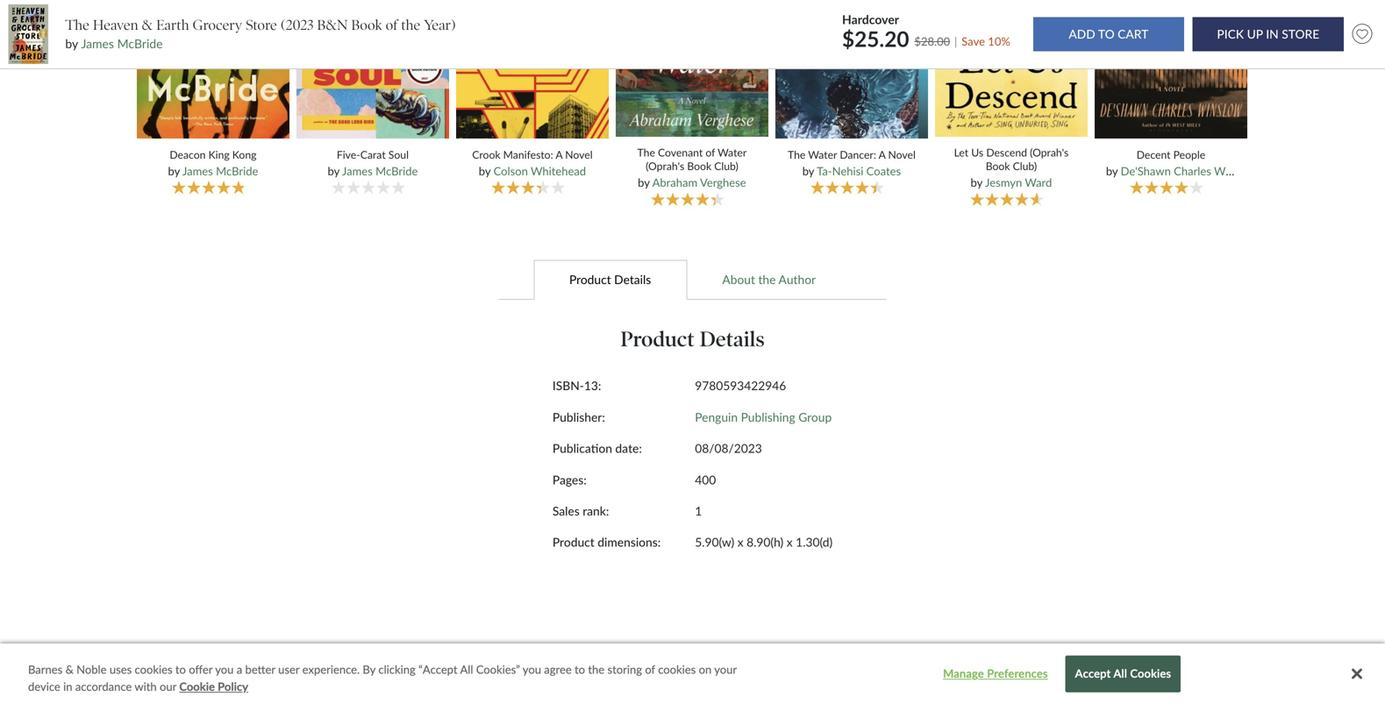 Task type: locate. For each thing, give the bounding box(es) containing it.
2 horizontal spatial james
[[342, 164, 373, 178]]

(oprah's inside the covenant of water (oprah's book club) by abraham verghese
[[646, 160, 684, 172]]

the left heaven
[[65, 17, 89, 34]]

0 horizontal spatial x
[[737, 535, 743, 550]]

1 horizontal spatial mcbride
[[216, 164, 258, 178]]

let us descend (oprah's book club) image
[[932, 0, 1090, 138]]

b&n reads blog
[[186, 641, 349, 666]]

by inside the let us descend (oprah's book club) by jesmyn ward
[[971, 176, 982, 190]]

1 vertical spatial details
[[700, 326, 765, 352]]

carat
[[360, 148, 386, 161]]

five-carat soul link
[[308, 148, 438, 161]]

crook
[[472, 148, 500, 161]]

0 vertical spatial details
[[614, 272, 651, 287]]

1 horizontal spatial novel
[[888, 148, 916, 161]]

cookies up "with"
[[135, 663, 172, 677]]

james mcbride link inside deacon king kong 'element'
[[182, 164, 258, 178]]

by
[[65, 36, 78, 51], [168, 164, 180, 178], [328, 164, 339, 178], [479, 164, 491, 178], [802, 164, 814, 178], [1106, 164, 1118, 178], [638, 176, 650, 190], [971, 176, 982, 190]]

of right storing
[[645, 663, 655, 677]]

publication date:
[[552, 441, 642, 456]]

the left storing
[[588, 663, 604, 677]]

0 horizontal spatial you
[[215, 663, 234, 677]]

None submit
[[1033, 17, 1184, 51], [1193, 17, 1344, 51], [1033, 17, 1184, 51], [1193, 17, 1344, 51]]

let us descend (oprah's book club) element
[[932, 0, 1095, 209]]

our
[[160, 680, 176, 694]]

0 vertical spatial product details
[[569, 272, 651, 287]]

deacon king kong by james mcbride
[[168, 148, 258, 178]]

by down crook
[[479, 164, 491, 178]]

the inside the heaven & earth grocery store (2023 b&n book of the year) by james mcbride
[[65, 17, 89, 34]]

1 vertical spatial product details
[[620, 326, 765, 352]]

the covenant of water (oprah's book club) image
[[615, 0, 769, 138]]

2 cookies from the left
[[658, 663, 696, 677]]

james inside five-carat soul by james mcbride
[[342, 164, 373, 178]]

2 horizontal spatial book
[[986, 160, 1010, 172]]

the up our
[[150, 641, 180, 666]]

0 horizontal spatial details
[[614, 272, 651, 287]]

of right covenant
[[706, 146, 715, 159]]

of
[[386, 17, 397, 34], [706, 146, 715, 159], [645, 663, 655, 677]]

club) up jesmyn ward "link"
[[1013, 160, 1037, 172]]

1 novel from the left
[[565, 148, 593, 161]]

product details
[[569, 272, 651, 287], [620, 326, 765, 352]]

mcbride
[[117, 36, 163, 51], [216, 164, 258, 178], [376, 164, 418, 178]]

mcbride inside deacon king kong by james mcbride
[[216, 164, 258, 178]]

by left de'shawn
[[1106, 164, 1118, 178]]

1 horizontal spatial cookies
[[658, 663, 696, 677]]

about the author link
[[687, 259, 851, 300]]

the inside barnes & noble uses cookies to offer you a better user experience. by clicking "accept all cookies" you agree to the storing of cookies on your device in accordance with our
[[588, 663, 604, 677]]

preferences
[[987, 667, 1048, 681]]

to
[[175, 663, 186, 677], [575, 663, 585, 677]]

0 horizontal spatial book
[[351, 17, 382, 34]]

verghese
[[700, 176, 746, 190]]

product
[[569, 272, 611, 287], [620, 326, 695, 352], [552, 535, 595, 550]]

by down deacon
[[168, 164, 180, 178]]

1 horizontal spatial to
[[575, 663, 585, 677]]

1 horizontal spatial a
[[879, 148, 885, 161]]

hardcover
[[842, 12, 899, 27]]

about
[[722, 272, 755, 287]]

crook manifesto: a novel image
[[453, 0, 611, 140]]

2 vertical spatial product
[[552, 535, 595, 550]]

of inside the heaven & earth grocery store (2023 b&n book of the year) by james mcbride
[[386, 17, 397, 34]]

0 horizontal spatial a
[[556, 148, 562, 161]]

crook manifesto: a novel element
[[453, 0, 616, 208]]

0 horizontal spatial (oprah's
[[646, 160, 684, 172]]

product dimensions:
[[552, 535, 661, 550]]

& left the earth
[[142, 17, 153, 34]]

product details inside product details link
[[569, 272, 651, 287]]

book up the abraham verghese link
[[687, 160, 711, 172]]

book inside the covenant of water (oprah's book club) by abraham verghese
[[687, 160, 711, 172]]

you left a
[[215, 663, 234, 677]]

barnes
[[28, 663, 63, 677]]

cookies left on
[[658, 663, 696, 677]]

5.90(w)
[[695, 535, 734, 550]]

store
[[246, 17, 277, 34]]

a
[[556, 148, 562, 161], [879, 148, 885, 161]]

the right 'about'
[[758, 272, 776, 287]]

2 horizontal spatial of
[[706, 146, 715, 159]]

(oprah's up ward
[[1030, 146, 1069, 159]]

1 horizontal spatial all
[[1113, 667, 1127, 681]]

james inside deacon king kong by james mcbride
[[182, 164, 213, 178]]

accept all cookies button
[[1065, 656, 1181, 692]]

a up whitehead
[[556, 148, 562, 161]]

1 horizontal spatial of
[[645, 663, 655, 677]]

on
[[699, 663, 712, 677]]

8.90(h)
[[747, 535, 784, 550]]

the inside the water dancer: a novel by ta-nehisi coates
[[788, 148, 806, 161]]

2 a from the left
[[879, 148, 885, 161]]

the left year)
[[401, 17, 420, 34]]

water inside the water dancer: a novel by ta-nehisi coates
[[808, 148, 837, 161]]

1 horizontal spatial the
[[637, 146, 655, 159]]

1 horizontal spatial book
[[687, 160, 711, 172]]

the heaven & earth grocery store (2023 b&n book of the year) image
[[9, 4, 48, 64]]

0 horizontal spatial novel
[[565, 148, 593, 161]]

novel up "coates"
[[888, 148, 916, 161]]

coates
[[866, 164, 901, 178]]

you left "agree"
[[523, 663, 541, 677]]

by left ta-
[[802, 164, 814, 178]]

manage preferences button
[[941, 657, 1050, 691]]

mcbride down heaven
[[117, 36, 163, 51]]

1 horizontal spatial water
[[808, 148, 837, 161]]

& up in
[[65, 663, 74, 677]]

all
[[460, 663, 473, 677], [1113, 667, 1127, 681]]

pages:
[[552, 473, 587, 487]]

by left the abraham
[[638, 176, 650, 190]]

the
[[65, 17, 89, 34], [637, 146, 655, 159], [788, 148, 806, 161]]

0 vertical spatial of
[[386, 17, 397, 34]]

mcbride down kong
[[216, 164, 258, 178]]

0 vertical spatial product
[[569, 272, 611, 287]]

1 horizontal spatial x
[[787, 535, 793, 550]]

a
[[237, 663, 242, 677]]

& inside barnes & noble uses cookies to offer you a better user experience. by clicking "accept all cookies" you agree to the storing of cookies on your device in accordance with our
[[65, 663, 74, 677]]

novel inside the water dancer: a novel by ta-nehisi coates
[[888, 148, 916, 161]]

(oprah's up the abraham
[[646, 160, 684, 172]]

&
[[142, 17, 153, 34], [65, 663, 74, 677]]

you
[[215, 663, 234, 677], [523, 663, 541, 677]]

by left jesmyn
[[971, 176, 982, 190]]

(oprah's
[[1030, 146, 1069, 159], [646, 160, 684, 172]]

0 horizontal spatial the
[[65, 17, 89, 34]]

mcbride down "soul"
[[376, 164, 418, 178]]

0 horizontal spatial &
[[65, 663, 74, 677]]

all right "accept
[[460, 663, 473, 677]]

1 vertical spatial product
[[620, 326, 695, 352]]

product details tab panel
[[386, 300, 999, 593]]

deacon king kong element
[[135, 0, 296, 208]]

1 vertical spatial of
[[706, 146, 715, 159]]

product inside tab list
[[569, 272, 611, 287]]

manage preferences
[[943, 667, 1048, 681]]

0 horizontal spatial club)
[[714, 160, 738, 172]]

2 club) from the left
[[1013, 160, 1037, 172]]

from
[[93, 641, 144, 666]]

by right the 'the heaven & earth grocery store (2023 b&n book of the year)' image
[[65, 36, 78, 51]]

james down deacon
[[182, 164, 213, 178]]

crook manifesto: a novel by colson whitehead
[[472, 148, 593, 178]]

by down five-
[[328, 164, 339, 178]]

water up ta-
[[808, 148, 837, 161]]

the inside the covenant of water (oprah's book club) by abraham verghese
[[637, 146, 655, 159]]

let
[[954, 146, 969, 159]]

book down the descend
[[986, 160, 1010, 172]]

of left year)
[[386, 17, 397, 34]]

mcbride for five-carat soul by james mcbride
[[376, 164, 418, 178]]

james mcbride link down heaven
[[81, 36, 163, 51]]

by inside five-carat soul by james mcbride
[[328, 164, 339, 178]]

publishing
[[741, 410, 795, 424]]

0 horizontal spatial james
[[81, 36, 114, 51]]

1 club) from the left
[[714, 160, 738, 172]]

club) up verghese
[[714, 160, 738, 172]]

0 horizontal spatial water
[[718, 146, 747, 159]]

1 horizontal spatial (oprah's
[[1030, 146, 1069, 159]]

five-carat soul image
[[295, 0, 450, 140]]

agree
[[544, 663, 572, 677]]

cookies
[[1130, 667, 1171, 681]]

$25.20
[[842, 26, 909, 51]]

privacy alert dialog
[[0, 644, 1385, 704]]

tab list
[[102, 259, 1283, 300]]

1 horizontal spatial club)
[[1013, 160, 1037, 172]]

2 x from the left
[[787, 535, 793, 550]]

1 horizontal spatial james mcbride link
[[182, 164, 258, 178]]

0 horizontal spatial mcbride
[[117, 36, 163, 51]]

0 horizontal spatial all
[[460, 663, 473, 677]]

abraham
[[652, 176, 697, 190]]

cookies
[[135, 663, 172, 677], [658, 663, 696, 677]]

1 cookies from the left
[[135, 663, 172, 677]]

james mcbride link down five-carat soul link
[[342, 164, 418, 178]]

$25.20 $28.00
[[842, 26, 950, 51]]

0 vertical spatial &
[[142, 17, 153, 34]]

water
[[718, 146, 747, 159], [808, 148, 837, 161]]

water up verghese
[[718, 146, 747, 159]]

the left dancer:
[[788, 148, 806, 161]]

whitehead
[[531, 164, 586, 178]]

2 horizontal spatial the
[[788, 148, 806, 161]]

1 horizontal spatial you
[[523, 663, 541, 677]]

storing
[[607, 663, 642, 677]]

option
[[132, 687, 1200, 704]]

clicking
[[378, 663, 416, 677]]

decent people by de'shawn charles winslow
[[1106, 148, 1258, 178]]

to right "agree"
[[575, 663, 585, 677]]

2 vertical spatial of
[[645, 663, 655, 677]]

james mcbride link for five-carat soul by james mcbride
[[342, 164, 418, 178]]

x left 1.30(d)
[[787, 535, 793, 550]]

& inside the heaven & earth grocery store (2023 b&n book of the year) by james mcbride
[[142, 17, 153, 34]]

a up "coates"
[[879, 148, 885, 161]]

by inside decent people by de'shawn charles winslow
[[1106, 164, 1118, 178]]

all right the accept
[[1113, 667, 1127, 681]]

james mcbride link down king
[[182, 164, 258, 178]]

1 you from the left
[[215, 663, 234, 677]]

novel up whitehead
[[565, 148, 593, 161]]

0 horizontal spatial cookies
[[135, 663, 172, 677]]

us
[[971, 146, 983, 159]]

2 horizontal spatial james mcbride link
[[342, 164, 418, 178]]

policy
[[218, 680, 248, 694]]

descend
[[986, 146, 1027, 159]]

1 horizontal spatial details
[[700, 326, 765, 352]]

rank:
[[583, 504, 609, 518]]

1 vertical spatial &
[[65, 663, 74, 677]]

penguin publishing group
[[695, 410, 832, 424]]

2 novel from the left
[[888, 148, 916, 161]]

the left covenant
[[637, 146, 655, 159]]

people
[[1173, 148, 1205, 161]]

0 horizontal spatial of
[[386, 17, 397, 34]]

abraham verghese link
[[652, 176, 746, 190]]

group
[[798, 410, 832, 424]]

1 horizontal spatial &
[[142, 17, 153, 34]]

club)
[[714, 160, 738, 172], [1013, 160, 1037, 172]]

0 horizontal spatial james mcbride link
[[81, 36, 163, 51]]

to left offer
[[175, 663, 186, 677]]

book right the b&n
[[351, 17, 382, 34]]

x left 8.90(h) on the right of page
[[737, 535, 743, 550]]

0 horizontal spatial to
[[175, 663, 186, 677]]

james down five-
[[342, 164, 373, 178]]

james down heaven
[[81, 36, 114, 51]]

1 a from the left
[[556, 148, 562, 161]]

2 horizontal spatial mcbride
[[376, 164, 418, 178]]

mcbride inside five-carat soul by james mcbride
[[376, 164, 418, 178]]

novel inside crook manifesto: a novel by colson whitehead
[[565, 148, 593, 161]]

1 horizontal spatial james
[[182, 164, 213, 178]]



Task type: vqa. For each thing, say whether or not it's contained in the screenshot.
Subjects
no



Task type: describe. For each thing, give the bounding box(es) containing it.
nehisi
[[832, 164, 863, 178]]

sales
[[552, 504, 580, 518]]

by inside deacon king kong by james mcbride
[[168, 164, 180, 178]]

mcbride for deacon king kong by james mcbride
[[216, 164, 258, 178]]

deacon king kong image
[[135, 0, 291, 140]]

water inside the covenant of water (oprah's book club) by abraham verghese
[[718, 146, 747, 159]]

mcbride inside the heaven & earth grocery store (2023 b&n book of the year) by james mcbride
[[117, 36, 163, 51]]

heaven
[[93, 17, 138, 34]]

five-
[[337, 148, 360, 161]]

in
[[63, 680, 72, 694]]

jesmyn
[[985, 176, 1022, 190]]

2 to from the left
[[575, 663, 585, 677]]

winslow
[[1214, 164, 1258, 178]]

colson
[[493, 164, 528, 178]]

user
[[278, 663, 299, 677]]

decent people element
[[1092, 0, 1258, 208]]

james for five-carat soul by james mcbride
[[342, 164, 373, 178]]

year)
[[424, 17, 456, 34]]

charles
[[1174, 164, 1211, 178]]

noble
[[76, 663, 107, 677]]

uses
[[109, 663, 132, 677]]

accept all cookies
[[1075, 667, 1171, 681]]

cookies"
[[476, 663, 520, 677]]

publication
[[552, 441, 612, 456]]

by inside the covenant of water (oprah's book club) by abraham verghese
[[638, 176, 650, 190]]

manage
[[943, 667, 984, 681]]

five-carat soul element
[[295, 0, 456, 208]]

ward
[[1025, 176, 1052, 190]]

the water dancer: a novel image
[[773, 0, 930, 140]]

08/08/2023
[[695, 441, 762, 456]]

manifesto:
[[503, 148, 553, 161]]

(2023
[[281, 17, 313, 34]]

decent people image
[[1092, 0, 1250, 140]]

kong
[[232, 148, 257, 161]]

details inside tab panel
[[700, 326, 765, 352]]

james for deacon king kong by james mcbride
[[182, 164, 213, 178]]

(oprah's inside the let us descend (oprah's book club) by jesmyn ward
[[1030, 146, 1069, 159]]

of inside the covenant of water (oprah's book club) by abraham verghese
[[706, 146, 715, 159]]

covenant
[[658, 146, 703, 159]]

book inside the let us descend (oprah's book club) by jesmyn ward
[[986, 160, 1010, 172]]

decent
[[1137, 148, 1171, 161]]

publisher:
[[552, 410, 605, 424]]

by inside the heaven & earth grocery store (2023 b&n book of the year) by james mcbride
[[65, 36, 78, 51]]

deacon
[[170, 148, 206, 161]]

a inside the water dancer: a novel by ta-nehisi coates
[[879, 148, 885, 161]]

dancer:
[[840, 148, 876, 161]]

the inside the heaven & earth grocery store (2023 b&n book of the year) by james mcbride
[[401, 17, 420, 34]]

2 you from the left
[[523, 663, 541, 677]]

accordance
[[75, 680, 132, 694]]

b&n
[[317, 17, 348, 34]]

five-carat soul by james mcbride
[[328, 148, 418, 178]]

all inside barnes & noble uses cookies to offer you a better user experience. by clicking "accept all cookies" you agree to the storing of cookies on your device in accordance with our
[[460, 663, 473, 677]]

james inside the heaven & earth grocery store (2023 b&n book of the year) by james mcbride
[[81, 36, 114, 51]]

tab list containing product details
[[102, 259, 1283, 300]]

sales rank:
[[552, 504, 609, 518]]

earth
[[156, 17, 189, 34]]

5.90(w) x 8.90(h) x 1.30(d)
[[695, 535, 833, 550]]

the covenant of water (oprah's book club) by abraham verghese
[[637, 146, 747, 190]]

"accept
[[418, 663, 457, 677]]

penguin
[[695, 410, 738, 424]]

about the author
[[722, 272, 816, 287]]

13:
[[584, 379, 601, 393]]

the for water
[[788, 148, 806, 161]]

offer
[[189, 663, 213, 677]]

all inside button
[[1113, 667, 1127, 681]]

1 x from the left
[[737, 535, 743, 550]]

isbn-
[[552, 379, 584, 393]]

ta-
[[817, 164, 832, 178]]

1 to from the left
[[175, 663, 186, 677]]

1.30(d)
[[796, 535, 833, 550]]

the water dancer: a novel link
[[787, 148, 917, 161]]

de'shawn
[[1121, 164, 1171, 178]]

penguin publishing group link
[[695, 410, 832, 424]]

soul
[[388, 148, 409, 161]]

the water dancer: a novel element
[[773, 0, 935, 208]]

by inside the water dancer: a novel by ta-nehisi coates
[[802, 164, 814, 178]]

decent people link
[[1106, 148, 1236, 161]]

club) inside the let us descend (oprah's book club) by jesmyn ward
[[1013, 160, 1037, 172]]

dimensions:
[[598, 535, 661, 550]]

the water dancer: a novel by ta-nehisi coates
[[788, 148, 916, 178]]

9780593422946
[[695, 379, 786, 393]]

the covenant of water (oprah's book club) link
[[627, 146, 757, 173]]

save 10%
[[961, 34, 1010, 48]]

cookie policy link
[[179, 678, 248, 696]]

the for heaven
[[65, 17, 89, 34]]

a place of hope and humanity: a guest post from james mcbride image
[[132, 689, 406, 704]]

$28.00
[[914, 34, 950, 48]]

let us descend (oprah's book club) by jesmyn ward
[[954, 146, 1069, 190]]

let us descend (oprah's book club) link
[[946, 146, 1076, 173]]

james mcbride link for deacon king kong by james mcbride
[[182, 164, 258, 178]]

cookie policy
[[179, 680, 248, 694]]

of inside barnes & noble uses cookies to offer you a better user experience. by clicking "accept all cookies" you agree to the storing of cookies on your device in accordance with our
[[645, 663, 655, 677]]

1
[[695, 504, 702, 518]]

your
[[714, 663, 737, 677]]

with
[[135, 680, 157, 694]]

experience.
[[302, 663, 360, 677]]

the covenant of water (oprah's book club) element
[[615, 0, 775, 209]]

ta-nehisi coates link
[[817, 164, 901, 178]]

product details inside product details tab panel
[[620, 326, 765, 352]]

grocery
[[193, 17, 242, 34]]

the for covenant
[[637, 146, 655, 159]]

add to wishlist image
[[1348, 20, 1376, 48]]

book inside the heaven & earth grocery store (2023 b&n book of the year) by james mcbride
[[351, 17, 382, 34]]

400
[[695, 473, 716, 487]]

device
[[28, 680, 60, 694]]

by
[[363, 663, 375, 677]]

de'shawn charles winslow link
[[1121, 164, 1258, 178]]

club) inside the covenant of water (oprah's book club) by abraham verghese
[[714, 160, 738, 172]]

barnes & noble uses cookies to offer you a better user experience. by clicking "accept all cookies" you agree to the storing of cookies on your device in accordance with our
[[28, 663, 737, 694]]

accept
[[1075, 667, 1111, 681]]

a inside crook manifesto: a novel by colson whitehead
[[556, 148, 562, 161]]

colson whitehead link
[[493, 164, 586, 178]]

from the b&n reads blog
[[93, 641, 349, 666]]

deacon king kong link
[[148, 148, 278, 161]]

by inside crook manifesto: a novel by colson whitehead
[[479, 164, 491, 178]]

jesmyn ward link
[[985, 176, 1052, 190]]



